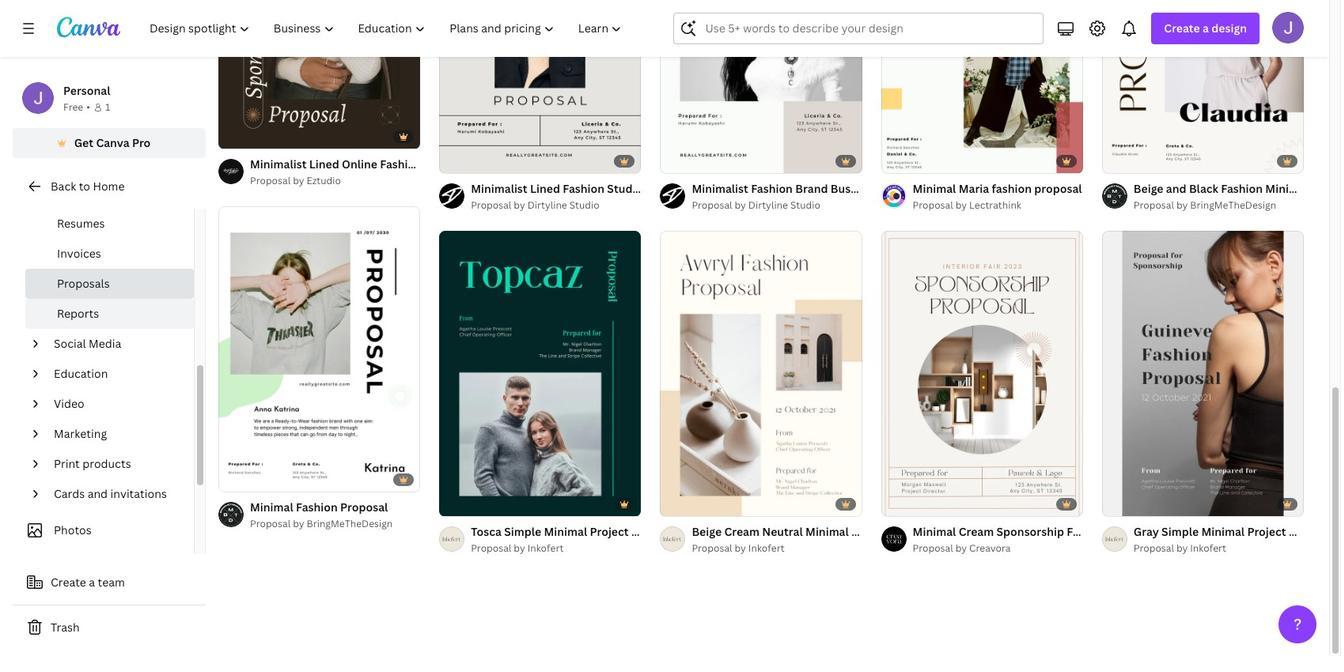 Task type: vqa. For each thing, say whether or not it's contained in the screenshot.
invitations at the bottom left of the page
yes



Task type: locate. For each thing, give the bounding box(es) containing it.
print
[[54, 457, 80, 472]]

print products link
[[47, 450, 184, 480]]

6 for beige and black fashion minimal propo
[[1131, 154, 1137, 166]]

by inside gray simple minimal project proposal proposal by inkofert
[[1177, 542, 1188, 556]]

beige left neutral
[[692, 525, 722, 540]]

proposal by inkofert link down neutral
[[692, 541, 862, 557]]

1 vertical spatial bringmethedesign
[[307, 518, 393, 531]]

cream inside beige cream neutral minimal project proposal proposal by inkofert
[[725, 525, 760, 540]]

a left design
[[1203, 21, 1209, 36]]

project for tosca simple minimal project proposal
[[590, 525, 629, 540]]

0 horizontal spatial and
[[88, 487, 108, 502]]

0 horizontal spatial project
[[590, 525, 629, 540]]

3 project from the left
[[1248, 525, 1287, 540]]

proposal by bringmethedesign link for proposal
[[250, 517, 393, 533]]

0 horizontal spatial beige
[[692, 525, 722, 540]]

2 horizontal spatial inkofert
[[1191, 542, 1227, 556]]

2 project from the left
[[852, 525, 891, 540]]

cream inside minimal cream sponsorship fair printable proposal proposal by creavora
[[959, 525, 994, 540]]

2 dirtyline from the left
[[749, 199, 788, 212]]

6 for minimal fashion proposal
[[247, 474, 253, 486]]

business
[[460, 157, 507, 172], [831, 181, 879, 196]]

of for gray simple minimal project proposal
[[1120, 498, 1129, 510]]

by inside minimalist lined online fashion brand business proposal proposal by eztudio
[[293, 174, 304, 188]]

lined inside minimalist lined online fashion brand business proposal proposal by eztudio
[[309, 157, 339, 172]]

dirtyline
[[528, 199, 567, 212], [749, 199, 788, 212]]

0 horizontal spatial 5
[[247, 131, 252, 143]]

proposal by inkofert link
[[471, 541, 641, 557], [692, 541, 862, 557], [1134, 541, 1304, 557]]

1 horizontal spatial proposal by bringmethedesign link
[[1134, 198, 1304, 214]]

proposal
[[1035, 181, 1083, 196]]

personal
[[63, 83, 110, 98]]

proposal by inkofert link for tosca
[[471, 541, 641, 557]]

0 horizontal spatial a
[[89, 575, 95, 590]]

get
[[74, 135, 93, 150]]

0 vertical spatial lined
[[309, 157, 339, 172]]

1 vertical spatial business
[[831, 181, 879, 196]]

1 horizontal spatial lined
[[530, 181, 560, 196]]

tosca simple minimal project proposal link
[[471, 524, 679, 541]]

by left eztudio at the top of the page
[[293, 174, 304, 188]]

lined for fashion
[[530, 181, 560, 196]]

1 vertical spatial brand
[[796, 181, 828, 196]]

0 horizontal spatial 1 of 5 link
[[218, 0, 420, 150]]

bringmethedesign inside beige and black fashion minimal propo proposal by bringmethedesign
[[1191, 199, 1277, 212]]

social media link
[[47, 329, 184, 359]]

create inside create a team button
[[51, 575, 86, 590]]

1 vertical spatial 5
[[910, 498, 915, 510]]

proposal
[[510, 157, 558, 172], [250, 174, 291, 188], [645, 181, 693, 196], [881, 181, 929, 196], [471, 199, 512, 212], [692, 199, 733, 212], [913, 199, 954, 212], [1134, 199, 1175, 212], [340, 500, 388, 515], [250, 518, 291, 531], [632, 525, 679, 540], [893, 525, 941, 540], [1142, 525, 1190, 540], [1289, 525, 1337, 540], [471, 542, 512, 556], [692, 542, 733, 556], [913, 542, 954, 556], [1134, 542, 1175, 556]]

1 horizontal spatial business
[[831, 181, 879, 196]]

proposal by inkofert link down tosca
[[471, 541, 641, 557]]

minimalist fashion brand business proposal proposal by dirtyline studio
[[692, 181, 929, 212]]

cream up creavora
[[959, 525, 994, 540]]

neutral
[[762, 525, 803, 540]]

1 horizontal spatial project
[[852, 525, 891, 540]]

tosca
[[471, 525, 502, 540]]

1 vertical spatial lined
[[530, 181, 560, 196]]

beige
[[1134, 181, 1164, 196], [692, 525, 722, 540]]

create a team
[[51, 575, 125, 590]]

team
[[98, 575, 125, 590]]

1 proposal by inkofert link from the left
[[471, 541, 641, 557]]

0 horizontal spatial 1 of 5
[[230, 131, 252, 143]]

6
[[689, 154, 695, 166], [910, 154, 916, 166], [1131, 154, 1137, 166], [247, 474, 253, 486], [689, 498, 695, 510], [1131, 498, 1137, 510], [468, 499, 474, 511]]

1 dirtyline from the left
[[528, 199, 567, 212]]

0 horizontal spatial bringmethedesign
[[307, 518, 393, 531]]

2 simple from the left
[[1162, 525, 1199, 540]]

1 horizontal spatial create
[[1165, 21, 1201, 36]]

proposal by inkofert link for gray
[[1134, 541, 1304, 557]]

dirtyline down minimalist lined fashion studio proposal link
[[528, 199, 567, 212]]

create left team
[[51, 575, 86, 590]]

1 of 6 for tosca simple minimal project proposal
[[451, 499, 474, 511]]

simple inside the tosca simple minimal project proposal proposal by inkofert
[[504, 525, 542, 540]]

fashion inside minimalist lined fashion studio proposal proposal by dirtyline studio
[[563, 181, 605, 196]]

a
[[1203, 21, 1209, 36], [89, 575, 95, 590]]

by down the minimalist fashion brand business proposal link
[[735, 199, 746, 212]]

simple inside gray simple minimal project proposal proposal by inkofert
[[1162, 525, 1199, 540]]

0 vertical spatial beige
[[1134, 181, 1164, 196]]

1 horizontal spatial inkofert
[[749, 542, 785, 556]]

1
[[105, 101, 110, 114], [230, 131, 234, 143], [672, 154, 676, 166], [893, 154, 897, 166], [1114, 154, 1118, 166], [230, 474, 234, 486], [672, 498, 676, 510], [893, 498, 897, 510], [1114, 498, 1118, 510], [451, 499, 455, 511]]

gray simple minimal project proposal image
[[1102, 231, 1304, 517]]

of for beige cream neutral minimal project proposal
[[678, 498, 687, 510]]

minimalist lined online fashion brand business proposal image
[[218, 0, 420, 149]]

1 for minimalist fashion brand business proposal
[[672, 154, 676, 166]]

of for minimal maria fashion proposal
[[899, 154, 908, 166]]

1 horizontal spatial 1 of 5
[[893, 498, 915, 510]]

by down tosca simple minimal project proposal link
[[514, 542, 525, 556]]

bringmethedesign
[[1191, 199, 1277, 212], [307, 518, 393, 531]]

0 vertical spatial proposal by bringmethedesign link
[[1134, 198, 1304, 214]]

inkofert for tosca
[[528, 542, 564, 556]]

1 horizontal spatial brand
[[796, 181, 828, 196]]

online
[[342, 157, 378, 172]]

1 for tosca simple minimal project proposal
[[451, 499, 455, 511]]

back
[[51, 179, 76, 194]]

social media
[[54, 336, 121, 351]]

0 vertical spatial 1 of 5
[[230, 131, 252, 143]]

inkofert inside the tosca simple minimal project proposal proposal by inkofert
[[528, 542, 564, 556]]

dirtyline down the minimalist fashion brand business proposal link
[[749, 199, 788, 212]]

by down gray simple minimal project proposal link
[[1177, 542, 1188, 556]]

project inside the tosca simple minimal project proposal proposal by inkofert
[[590, 525, 629, 540]]

create for create a design
[[1165, 21, 1201, 36]]

6 for minimal maria fashion proposal
[[910, 154, 916, 166]]

simple for gray
[[1162, 525, 1199, 540]]

0 horizontal spatial cream
[[725, 525, 760, 540]]

and left black
[[1167, 181, 1187, 196]]

dirtyline for lined
[[528, 199, 567, 212]]

5 for minimal
[[910, 498, 915, 510]]

0 vertical spatial a
[[1203, 21, 1209, 36]]

minimal
[[913, 181, 956, 196], [1266, 181, 1309, 196], [250, 500, 293, 515], [544, 525, 587, 540], [806, 525, 849, 540], [913, 525, 956, 540], [1202, 525, 1245, 540]]

1 of 5
[[230, 131, 252, 143], [893, 498, 915, 510]]

0 vertical spatial brand
[[425, 157, 457, 172]]

a for team
[[89, 575, 95, 590]]

proposal inside beige and black fashion minimal propo proposal by bringmethedesign
[[1134, 199, 1175, 212]]

minimal cream sponsorship fair printable proposal image
[[881, 231, 1083, 517]]

0 vertical spatial business
[[460, 157, 507, 172]]

1 horizontal spatial and
[[1167, 181, 1187, 196]]

1 simple from the left
[[504, 525, 542, 540]]

beige inside beige cream neutral minimal project proposal proposal by inkofert
[[692, 525, 722, 540]]

simple right tosca
[[504, 525, 542, 540]]

beige cream neutral minimal project proposal image
[[660, 231, 862, 517]]

studio inside minimalist fashion brand business proposal proposal by dirtyline studio
[[791, 199, 821, 212]]

0 horizontal spatial simple
[[504, 525, 542, 540]]

1 horizontal spatial proposal by inkofert link
[[692, 541, 862, 557]]

simple
[[504, 525, 542, 540], [1162, 525, 1199, 540]]

minimalist for minimalist fashion brand business proposal
[[692, 181, 749, 196]]

1 horizontal spatial a
[[1203, 21, 1209, 36]]

resumes
[[57, 216, 105, 231]]

1 inkofert from the left
[[528, 542, 564, 556]]

•
[[86, 101, 90, 114]]

1 horizontal spatial 5
[[910, 498, 915, 510]]

2 horizontal spatial minimalist
[[692, 181, 749, 196]]

0 horizontal spatial proposal by inkofert link
[[471, 541, 641, 557]]

0 horizontal spatial minimalist
[[250, 157, 307, 172]]

beige for beige and black fashion minimal propo
[[1134, 181, 1164, 196]]

minimalist lined online fashion brand business proposal proposal by eztudio
[[250, 157, 558, 188]]

lined
[[309, 157, 339, 172], [530, 181, 560, 196]]

1 of 6 for beige and black fashion minimal propo
[[1114, 154, 1137, 166]]

minimalist lined fashion studio proposal image
[[439, 0, 641, 173]]

by down 'minimal fashion proposal' link
[[293, 518, 304, 531]]

cream for beige
[[725, 525, 760, 540]]

lined for online
[[309, 157, 339, 172]]

education link
[[47, 359, 184, 389]]

1 of 6 link
[[660, 0, 862, 173], [881, 0, 1083, 173], [1102, 0, 1304, 173], [218, 207, 420, 493], [439, 231, 641, 518], [660, 231, 862, 517], [1102, 231, 1304, 517]]

printable
[[1090, 525, 1140, 540]]

by inside minimalist fashion brand business proposal proposal by dirtyline studio
[[735, 199, 746, 212]]

1 of 6 link for minimal fashion proposal
[[218, 207, 420, 493]]

create for create a team
[[51, 575, 86, 590]]

1 horizontal spatial bringmethedesign
[[1191, 199, 1277, 212]]

1 for beige and black fashion minimal propo
[[1114, 154, 1118, 166]]

fashion inside beige and black fashion minimal propo proposal by bringmethedesign
[[1222, 181, 1263, 196]]

2 inkofert from the left
[[749, 542, 785, 556]]

inkofert inside beige cream neutral minimal project proposal proposal by inkofert
[[749, 542, 785, 556]]

0 horizontal spatial dirtyline
[[528, 199, 567, 212]]

inkofert down neutral
[[749, 542, 785, 556]]

1 horizontal spatial studio
[[607, 181, 643, 196]]

1 horizontal spatial simple
[[1162, 525, 1199, 540]]

minimal inside gray simple minimal project proposal proposal by inkofert
[[1202, 525, 1245, 540]]

None search field
[[674, 13, 1044, 44]]

minimal inside minimal fashion proposal proposal by bringmethedesign
[[250, 500, 293, 515]]

project
[[590, 525, 629, 540], [852, 525, 891, 540], [1248, 525, 1287, 540]]

dirtyline inside minimalist lined fashion studio proposal proposal by dirtyline studio
[[528, 199, 567, 212]]

social
[[54, 336, 86, 351]]

0 vertical spatial bringmethedesign
[[1191, 199, 1277, 212]]

studio for minimalist lined fashion studio proposal
[[570, 199, 600, 212]]

1 vertical spatial a
[[89, 575, 95, 590]]

video link
[[47, 389, 184, 420]]

back to home link
[[13, 171, 206, 203]]

2 proposal by inkofert link from the left
[[692, 541, 862, 557]]

and right cards
[[88, 487, 108, 502]]

1 of 5 link for lined
[[218, 0, 420, 150]]

minimalist inside minimalist fashion brand business proposal proposal by dirtyline studio
[[692, 181, 749, 196]]

lined inside minimalist lined fashion studio proposal proposal by dirtyline studio
[[530, 181, 560, 196]]

bringmethedesign down 'beige and black fashion minimal propo' link
[[1191, 199, 1277, 212]]

1 cream from the left
[[725, 525, 760, 540]]

a left team
[[89, 575, 95, 590]]

simple for tosca
[[504, 525, 542, 540]]

lectrathink
[[970, 199, 1022, 212]]

by
[[293, 174, 304, 188], [514, 199, 525, 212], [735, 199, 746, 212], [956, 199, 967, 212], [1177, 199, 1188, 212], [293, 518, 304, 531], [514, 542, 525, 556], [735, 542, 746, 556], [956, 542, 967, 556], [1177, 542, 1188, 556]]

0 horizontal spatial business
[[460, 157, 507, 172]]

1 vertical spatial 1 of 5
[[893, 498, 915, 510]]

minimalist for minimalist lined online fashion brand business proposal
[[250, 157, 307, 172]]

1 project from the left
[[590, 525, 629, 540]]

cards
[[54, 487, 85, 502]]

cards and invitations link
[[47, 480, 184, 510]]

1 of 6 for minimal fashion proposal
[[230, 474, 253, 486]]

1 of 6 link for gray simple minimal project proposal
[[1102, 231, 1304, 517]]

minimalist fashion brand business proposal image
[[660, 0, 862, 173]]

1 horizontal spatial 1 of 5 link
[[881, 231, 1083, 517]]

resumes link
[[25, 209, 194, 239]]

1 horizontal spatial beige
[[1134, 181, 1164, 196]]

beige inside beige and black fashion minimal propo proposal by bringmethedesign
[[1134, 181, 1164, 196]]

minimal fashion proposal image
[[218, 207, 420, 492]]

minimalist
[[250, 157, 307, 172], [471, 181, 528, 196], [692, 181, 749, 196]]

0 horizontal spatial lined
[[309, 157, 339, 172]]

proposal by inkofert link down 'gray'
[[1134, 541, 1304, 557]]

sponsorship
[[997, 525, 1065, 540]]

beige left black
[[1134, 181, 1164, 196]]

1 vertical spatial beige
[[692, 525, 722, 540]]

by down "beige cream neutral minimal project proposal" link at bottom right
[[735, 542, 746, 556]]

by inside beige and black fashion minimal propo proposal by bringmethedesign
[[1177, 199, 1188, 212]]

2 cream from the left
[[959, 525, 994, 540]]

a inside dropdown button
[[1203, 21, 1209, 36]]

1 horizontal spatial dirtyline
[[749, 199, 788, 212]]

1 of 6 for minimal maria fashion proposal
[[893, 154, 916, 166]]

by inside minimal cream sponsorship fair printable proposal proposal by creavora
[[956, 542, 967, 556]]

minimalist lined fashion studio proposal proposal by dirtyline studio
[[471, 181, 693, 212]]

1 vertical spatial and
[[88, 487, 108, 502]]

1 of 6 link for minimal maria fashion proposal
[[881, 0, 1083, 173]]

minimalist inside minimalist lined fashion studio proposal proposal by dirtyline studio
[[471, 181, 528, 196]]

1 of 6 link for beige and black fashion minimal propo
[[1102, 0, 1304, 173]]

0 horizontal spatial studio
[[570, 199, 600, 212]]

by left creavora
[[956, 542, 967, 556]]

0 vertical spatial 1 of 5 link
[[218, 0, 420, 150]]

0 vertical spatial and
[[1167, 181, 1187, 196]]

1 vertical spatial proposal by bringmethedesign link
[[250, 517, 393, 533]]

3 proposal by inkofert link from the left
[[1134, 541, 1304, 557]]

of
[[236, 131, 245, 143], [678, 154, 687, 166], [899, 154, 908, 166], [1120, 154, 1129, 166], [236, 474, 245, 486], [678, 498, 687, 510], [899, 498, 908, 510], [1120, 498, 1129, 510], [457, 499, 466, 511]]

6 for beige cream neutral minimal project proposal
[[689, 498, 695, 510]]

3 inkofert from the left
[[1191, 542, 1227, 556]]

1 vertical spatial 1 of 5 link
[[881, 231, 1083, 517]]

by down 'beige and black fashion minimal propo' link
[[1177, 199, 1188, 212]]

by down maria
[[956, 199, 967, 212]]

inkofert down gray simple minimal project proposal link
[[1191, 542, 1227, 556]]

simple right 'gray'
[[1162, 525, 1199, 540]]

create left design
[[1165, 21, 1201, 36]]

6 for tosca simple minimal project proposal
[[468, 499, 474, 511]]

0 horizontal spatial brand
[[425, 157, 457, 172]]

5
[[247, 131, 252, 143], [910, 498, 915, 510]]

0 horizontal spatial inkofert
[[528, 542, 564, 556]]

by down minimalist lined fashion studio proposal link
[[514, 199, 525, 212]]

0 vertical spatial 5
[[247, 131, 252, 143]]

fashion
[[992, 181, 1032, 196]]

inkofert for gray
[[1191, 542, 1227, 556]]

and
[[1167, 181, 1187, 196], [88, 487, 108, 502]]

1 of 6
[[672, 154, 695, 166], [893, 154, 916, 166], [1114, 154, 1137, 166], [230, 474, 253, 486], [672, 498, 695, 510], [1114, 498, 1137, 510], [451, 499, 474, 511]]

1 vertical spatial create
[[51, 575, 86, 590]]

proposal by lectrathink link
[[913, 198, 1083, 214]]

inkofert down tosca simple minimal project proposal link
[[528, 542, 564, 556]]

inkofert inside gray simple minimal project proposal proposal by inkofert
[[1191, 542, 1227, 556]]

1 of 5 link
[[218, 0, 420, 150], [881, 231, 1083, 517]]

cream left neutral
[[725, 525, 760, 540]]

0 horizontal spatial create
[[51, 575, 86, 590]]

and inside beige and black fashion minimal propo proposal by bringmethedesign
[[1167, 181, 1187, 196]]

media
[[89, 336, 121, 351]]

fashion
[[380, 157, 422, 172], [563, 181, 605, 196], [751, 181, 793, 196], [1222, 181, 1263, 196], [296, 500, 338, 515]]

of for tosca simple minimal project proposal
[[457, 499, 466, 511]]

a inside button
[[89, 575, 95, 590]]

0 vertical spatial create
[[1165, 21, 1201, 36]]

beige cream neutral minimal project proposal proposal by inkofert
[[692, 525, 941, 556]]

1 horizontal spatial minimalist
[[471, 181, 528, 196]]

1 for minimal maria fashion proposal
[[893, 154, 897, 166]]

proposal inside minimal maria fashion proposal proposal by lectrathink
[[913, 199, 954, 212]]

products
[[83, 457, 131, 472]]

2 horizontal spatial project
[[1248, 525, 1287, 540]]

of for minimalist fashion brand business proposal
[[678, 154, 687, 166]]

0 horizontal spatial proposal by bringmethedesign link
[[250, 517, 393, 533]]

2 horizontal spatial proposal by inkofert link
[[1134, 541, 1304, 557]]

create inside create a design dropdown button
[[1165, 21, 1201, 36]]

1 of 6 for minimalist fashion brand business proposal
[[672, 154, 695, 166]]

2 horizontal spatial studio
[[791, 199, 821, 212]]

business inside minimalist lined online fashion brand business proposal proposal by eztudio
[[460, 157, 507, 172]]

minimal inside beige cream neutral minimal project proposal proposal by inkofert
[[806, 525, 849, 540]]

bringmethedesign down 'minimal fashion proposal' link
[[307, 518, 393, 531]]

marketing
[[54, 427, 107, 442]]

design
[[1212, 21, 1247, 36]]

minimalist inside minimalist lined online fashion brand business proposal proposal by eztudio
[[250, 157, 307, 172]]

dirtyline inside minimalist fashion brand business proposal proposal by dirtyline studio
[[749, 199, 788, 212]]

minimal inside beige and black fashion minimal propo proposal by bringmethedesign
[[1266, 181, 1309, 196]]

project inside gray simple minimal project proposal proposal by inkofert
[[1248, 525, 1287, 540]]

top level navigation element
[[139, 13, 636, 44]]

1 horizontal spatial cream
[[959, 525, 994, 540]]

studio
[[607, 181, 643, 196], [570, 199, 600, 212], [791, 199, 821, 212]]

business inside minimalist fashion brand business proposal proposal by dirtyline studio
[[831, 181, 879, 196]]

brand
[[425, 157, 457, 172], [796, 181, 828, 196]]

minimal fashion proposal proposal by bringmethedesign
[[250, 500, 393, 531]]

proposal by inkofert link for beige
[[692, 541, 862, 557]]



Task type: describe. For each thing, give the bounding box(es) containing it.
beige and black fashion minimal proposal image
[[1102, 0, 1304, 173]]

beige for beige cream neutral minimal project proposal
[[692, 525, 722, 540]]

minimal inside minimal cream sponsorship fair printable proposal proposal by creavora
[[913, 525, 956, 540]]

back to home
[[51, 179, 125, 194]]

tosca simple minimal project proposal image
[[439, 231, 641, 517]]

create a design button
[[1152, 13, 1260, 44]]

reports link
[[25, 299, 194, 329]]

1 for gray simple minimal project proposal
[[1114, 498, 1118, 510]]

minimal maria fashion proposal proposal by lectrathink
[[913, 181, 1083, 212]]

minimalist for minimalist lined fashion studio proposal
[[471, 181, 528, 196]]

fair
[[1067, 525, 1087, 540]]

by inside the tosca simple minimal project proposal proposal by inkofert
[[514, 542, 525, 556]]

minimal fashion proposal link
[[250, 500, 393, 517]]

tosca simple minimal project proposal proposal by inkofert
[[471, 525, 679, 556]]

of for beige and black fashion minimal propo
[[1120, 154, 1129, 166]]

studio for minimalist fashion brand business proposal
[[791, 199, 821, 212]]

beige cream neutral minimal project proposal link
[[692, 524, 941, 541]]

minimal cream sponsorship fair printable proposal link
[[913, 524, 1190, 541]]

project inside beige cream neutral minimal project proposal proposal by inkofert
[[852, 525, 891, 540]]

5 for minimalist
[[247, 131, 252, 143]]

minimal cream sponsorship fair printable proposal proposal by creavora
[[913, 525, 1190, 556]]

1 of 6 link for beige cream neutral minimal project proposal
[[660, 231, 862, 517]]

proposal by bringmethedesign link for black
[[1134, 198, 1304, 214]]

project for gray simple minimal project proposal
[[1248, 525, 1287, 540]]

1 of 5 for minimal
[[893, 498, 915, 510]]

get canva pro
[[74, 135, 151, 150]]

eztudio
[[307, 174, 341, 188]]

home
[[93, 179, 125, 194]]

dirtyline for fashion
[[749, 199, 788, 212]]

photos
[[54, 523, 92, 538]]

minimal inside minimal maria fashion proposal proposal by lectrathink
[[913, 181, 956, 196]]

by inside minimal maria fashion proposal proposal by lectrathink
[[956, 199, 967, 212]]

Search search field
[[706, 13, 1034, 44]]

photos link
[[22, 516, 184, 546]]

minimal inside the tosca simple minimal project proposal proposal by inkofert
[[544, 525, 587, 540]]

1 of 5 for minimalist
[[230, 131, 252, 143]]

create a team button
[[13, 568, 206, 599]]

brand inside minimalist lined online fashion brand business proposal proposal by eztudio
[[425, 157, 457, 172]]

cards and invitations
[[54, 487, 167, 502]]

proposals
[[57, 276, 110, 291]]

beige and black fashion minimal propo proposal by bringmethedesign
[[1134, 181, 1342, 212]]

invoices link
[[25, 239, 194, 269]]

gray
[[1134, 525, 1159, 540]]

marketing link
[[47, 420, 184, 450]]

print products
[[54, 457, 131, 472]]

jacob simon image
[[1273, 12, 1304, 44]]

get canva pro button
[[13, 128, 206, 158]]

6 for gray simple minimal project proposal
[[1131, 498, 1137, 510]]

bringmethedesign inside minimal fashion proposal proposal by bringmethedesign
[[307, 518, 393, 531]]

1 for minimalist lined online fashion brand business proposal
[[230, 131, 234, 143]]

reports
[[57, 306, 99, 321]]

and for beige
[[1167, 181, 1187, 196]]

by inside minimal fashion proposal proposal by bringmethedesign
[[293, 518, 304, 531]]

free
[[63, 101, 83, 114]]

1 of 6 for beige cream neutral minimal project proposal
[[672, 498, 695, 510]]

creavora
[[970, 542, 1011, 556]]

by inside minimalist lined fashion studio proposal proposal by dirtyline studio
[[514, 199, 525, 212]]

fashion inside minimal fashion proposal proposal by bringmethedesign
[[296, 500, 338, 515]]

black
[[1190, 181, 1219, 196]]

video
[[54, 397, 84, 412]]

create a design
[[1165, 21, 1247, 36]]

beige and black fashion minimal propo link
[[1134, 180, 1342, 198]]

minimal maria fashion proposal link
[[913, 180, 1083, 198]]

fashion inside minimalist fashion brand business proposal proposal by dirtyline studio
[[751, 181, 793, 196]]

gray simple minimal project proposal link
[[1134, 524, 1337, 541]]

pro
[[132, 135, 151, 150]]

brand inside minimalist fashion brand business proposal proposal by dirtyline studio
[[796, 181, 828, 196]]

invoices
[[57, 246, 101, 261]]

6 for minimalist fashion brand business proposal
[[689, 154, 695, 166]]

proposal by creavora link
[[913, 541, 1083, 557]]

1 of 6 link for minimalist fashion brand business proposal
[[660, 0, 862, 173]]

a for design
[[1203, 21, 1209, 36]]

minimalist fashion brand business proposal link
[[692, 180, 929, 198]]

trash
[[51, 621, 80, 636]]

invitations
[[110, 487, 167, 502]]

1 for minimal cream sponsorship fair printable proposal
[[893, 498, 897, 510]]

1 for minimal fashion proposal
[[230, 474, 234, 486]]

of for minimal fashion proposal
[[236, 474, 245, 486]]

propo
[[1312, 181, 1342, 196]]

of for minimalist lined online fashion brand business proposal
[[236, 131, 245, 143]]

education
[[54, 366, 108, 382]]

trash link
[[13, 613, 206, 644]]

fashion inside minimalist lined online fashion brand business proposal proposal by eztudio
[[380, 157, 422, 172]]

1 of 6 link for tosca simple minimal project proposal
[[439, 231, 641, 518]]

minimalist lined fashion studio proposal link
[[471, 180, 693, 198]]

free •
[[63, 101, 90, 114]]

minimalist lined online fashion brand business proposal link
[[250, 156, 558, 174]]

canva
[[96, 135, 130, 150]]

cream for minimal
[[959, 525, 994, 540]]

1 for beige cream neutral minimal project proposal
[[672, 498, 676, 510]]

1 of 5 link for cream
[[881, 231, 1083, 517]]

to
[[79, 179, 90, 194]]

minimal maria fashion proposal image
[[881, 0, 1083, 173]]

and for cards
[[88, 487, 108, 502]]

1 of 6 for gray simple minimal project proposal
[[1114, 498, 1137, 510]]

by inside beige cream neutral minimal project proposal proposal by inkofert
[[735, 542, 746, 556]]

maria
[[959, 181, 990, 196]]

gray simple minimal project proposal proposal by inkofert
[[1134, 525, 1337, 556]]

of for minimal cream sponsorship fair printable proposal
[[899, 498, 908, 510]]

proposal by eztudio link
[[250, 174, 420, 189]]



